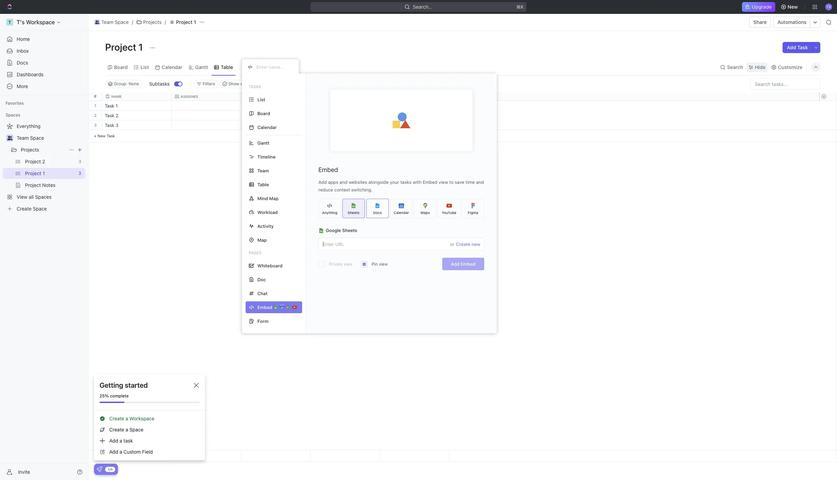 Task type: vqa. For each thing, say whether or not it's contained in the screenshot.
You 1 min
no



Task type: describe. For each thing, give the bounding box(es) containing it.
2 and from the left
[[476, 179, 484, 185]]

automations
[[778, 19, 807, 25]]

to inside add apps and websites alongside your tasks with embed view to save time and reduce context switching.
[[450, 179, 454, 185]]

a for workspace
[[126, 416, 128, 422]]

1 inside 1 2 3
[[94, 103, 96, 108]]

sidebar navigation
[[0, 14, 88, 480]]

customize button
[[769, 62, 805, 72]]

show
[[228, 81, 239, 86]]

to for task 3
[[245, 123, 251, 128]]

invite
[[18, 469, 30, 475]]

workload
[[257, 209, 278, 215]]

new for new task
[[98, 134, 106, 138]]

press space to select this row. row containing task 3
[[102, 120, 449, 131]]

0 vertical spatial projects link
[[135, 18, 163, 26]]

0 horizontal spatial gantt
[[195, 64, 208, 70]]

view
[[251, 64, 262, 70]]

to do for ‎task 1
[[245, 104, 258, 108]]

0 vertical spatial project 1
[[176, 19, 196, 25]]

‎task 2
[[105, 113, 118, 118]]

0 horizontal spatial project
[[105, 41, 136, 53]]

google sheets
[[326, 228, 357, 233]]

inbox
[[17, 48, 29, 54]]

search...
[[413, 4, 433, 10]]

0 vertical spatial map
[[269, 196, 279, 201]]

form
[[257, 318, 269, 324]]

create a workspace
[[109, 416, 154, 422]]

⌘k
[[516, 4, 524, 10]]

project 1 link
[[167, 18, 198, 26]]

add task button
[[783, 42, 812, 53]]

your
[[390, 179, 399, 185]]

add apps and websites alongside your tasks with embed view to save time and reduce context switching.
[[319, 179, 484, 193]]

1 vertical spatial task
[[105, 122, 114, 128]]

embed inside button
[[461, 261, 476, 267]]

add for add a task
[[109, 438, 118, 444]]

new for new
[[788, 4, 798, 10]]

or
[[450, 241, 454, 247]]

view inside add apps and websites alongside your tasks with embed view to save time and reduce context switching.
[[439, 179, 448, 185]]

2 vertical spatial calendar
[[394, 210, 409, 215]]

dashboards
[[17, 71, 44, 77]]

1 vertical spatial list
[[257, 97, 265, 102]]

hide button
[[747, 62, 768, 72]]

search
[[727, 64, 743, 70]]

row group containing 1 2 3
[[88, 101, 102, 142]]

add task
[[787, 44, 808, 50]]

task for add task
[[798, 44, 808, 50]]

2 vertical spatial space
[[129, 427, 143, 433]]

docs inside sidebar navigation
[[17, 60, 28, 66]]

upgrade
[[752, 4, 772, 10]]

doc
[[257, 277, 266, 282]]

1 vertical spatial table
[[257, 182, 269, 187]]

2 vertical spatial team
[[257, 168, 269, 173]]

home
[[17, 36, 30, 42]]

or create new
[[450, 241, 481, 247]]

a for custom
[[120, 449, 122, 455]]

0 horizontal spatial calendar
[[162, 64, 182, 70]]

add a custom field
[[109, 449, 153, 455]]

new task
[[98, 134, 115, 138]]

1 horizontal spatial team space link
[[93, 18, 130, 26]]

do for 2
[[252, 113, 258, 118]]

1/4
[[108, 467, 113, 471]]

dashboards link
[[3, 69, 85, 80]]

add embed
[[451, 261, 476, 267]]

‎task 1
[[105, 103, 118, 109]]

1 horizontal spatial 3
[[116, 122, 118, 128]]

tasks
[[249, 84, 261, 89]]

complete
[[110, 394, 129, 399]]

calendar link
[[160, 62, 182, 72]]

upgrade link
[[742, 2, 775, 12]]

space inside tree
[[30, 135, 44, 141]]

onboarding checklist button element
[[97, 467, 102, 472]]

tasks
[[401, 179, 412, 185]]

search button
[[718, 62, 745, 72]]

youtube
[[442, 210, 457, 215]]

0 horizontal spatial 3
[[94, 123, 97, 127]]

add for add apps and websites alongside your tasks with embed view to save time and reduce context switching.
[[319, 179, 327, 185]]

a for space
[[126, 427, 128, 433]]

create a space
[[109, 427, 143, 433]]

figma
[[468, 210, 478, 215]]

getting started
[[100, 381, 148, 389]]

add embed button
[[442, 258, 484, 270]]

share
[[754, 19, 767, 25]]

alongside
[[369, 179, 389, 185]]

context
[[334, 187, 350, 193]]

press space to select this row. row containing ‎task 1
[[102, 101, 449, 112]]

0 horizontal spatial projects link
[[21, 144, 66, 155]]

show closed button
[[220, 80, 257, 88]]

pin view
[[372, 262, 388, 267]]

automations button
[[774, 17, 810, 27]]

with
[[413, 179, 422, 185]]

field
[[142, 449, 153, 455]]

private view
[[329, 262, 353, 267]]

#
[[94, 94, 97, 99]]

subtasks
[[149, 81, 170, 87]]

spaces
[[6, 112, 20, 118]]

apps
[[328, 179, 338, 185]]

user group image
[[95, 20, 99, 24]]

gantt link
[[194, 62, 208, 72]]

mind map
[[257, 196, 279, 201]]

timeline
[[257, 154, 276, 159]]

view for private view
[[344, 262, 353, 267]]

1 vertical spatial calendar
[[257, 124, 277, 130]]

Enter URL text field
[[319, 238, 450, 251]]

add for add task
[[787, 44, 796, 50]]

projects inside tree
[[21, 147, 39, 153]]

share button
[[750, 17, 771, 28]]

table link
[[219, 62, 233, 72]]

2 for ‎task
[[116, 113, 118, 118]]

getting
[[100, 381, 123, 389]]

0 horizontal spatial project 1
[[105, 41, 145, 53]]

close image
[[194, 383, 199, 388]]

0 vertical spatial space
[[115, 19, 129, 25]]

home link
[[3, 34, 85, 45]]

workspace
[[129, 416, 154, 422]]

inbox link
[[3, 45, 85, 57]]

to for ‎task 1
[[245, 104, 251, 108]]

add for add embed
[[451, 261, 460, 267]]

chat
[[257, 291, 268, 296]]

whiteboard
[[257, 263, 283, 268]]

to do cell for task 3
[[241, 120, 311, 130]]

onboarding checklist button image
[[97, 467, 102, 472]]

1 vertical spatial board
[[257, 111, 270, 116]]

private
[[329, 262, 343, 267]]

activity
[[257, 223, 274, 229]]

custom
[[124, 449, 141, 455]]



Task type: locate. For each thing, give the bounding box(es) containing it.
1 to do cell from the top
[[241, 101, 311, 110]]

team space
[[101, 19, 129, 25], [17, 135, 44, 141]]

add inside button
[[787, 44, 796, 50]]

switching.
[[351, 187, 373, 193]]

2 left ‎task 2
[[94, 113, 97, 118]]

task
[[124, 438, 133, 444]]

map down activity
[[257, 237, 267, 243]]

1 horizontal spatial board
[[257, 111, 270, 116]]

new inside button
[[788, 4, 798, 10]]

sheets right google
[[342, 228, 357, 233]]

2 vertical spatial do
[[252, 123, 258, 128]]

1 horizontal spatial projects
[[143, 19, 162, 25]]

map
[[269, 196, 279, 201], [257, 237, 267, 243]]

1 horizontal spatial list
[[257, 97, 265, 102]]

anything
[[322, 210, 337, 215]]

2 inside 1 2 3
[[94, 113, 97, 118]]

to do cell for ‎task 1
[[241, 101, 311, 110]]

list down tasks
[[257, 97, 265, 102]]

add for add a custom field
[[109, 449, 118, 455]]

docs down alongside on the top
[[373, 210, 382, 215]]

board link
[[113, 62, 128, 72]]

1 do from the top
[[252, 104, 258, 108]]

a
[[126, 416, 128, 422], [126, 427, 128, 433], [120, 438, 122, 444], [120, 449, 122, 455]]

2 do from the top
[[252, 113, 258, 118]]

‎task for ‎task 2
[[105, 113, 114, 118]]

1 horizontal spatial gantt
[[257, 140, 269, 146]]

task up customize on the right of page
[[798, 44, 808, 50]]

team space inside tree
[[17, 135, 44, 141]]

2
[[116, 113, 118, 118], [94, 113, 97, 118]]

create right or
[[456, 241, 471, 247]]

0 horizontal spatial team space
[[17, 135, 44, 141]]

0 horizontal spatial and
[[340, 179, 347, 185]]

to for ‎task 2
[[245, 113, 251, 118]]

0 horizontal spatial /
[[132, 19, 133, 25]]

2 to do from the top
[[245, 113, 258, 118]]

3 down ‎task 2
[[116, 122, 118, 128]]

space down create a workspace
[[129, 427, 143, 433]]

team space link inside tree
[[17, 133, 84, 144]]

25%
[[100, 394, 109, 399]]

embed right with
[[423, 179, 438, 185]]

1 vertical spatial projects link
[[21, 144, 66, 155]]

add inside button
[[451, 261, 460, 267]]

gantt up timeline
[[257, 140, 269, 146]]

press space to select this row. row containing 1
[[88, 101, 102, 111]]

0 vertical spatial docs
[[17, 60, 28, 66]]

1 horizontal spatial space
[[115, 19, 129, 25]]

to do for task 3
[[245, 123, 258, 128]]

1 horizontal spatial team space
[[101, 19, 129, 25]]

view right 'pin'
[[379, 262, 388, 267]]

new
[[788, 4, 798, 10], [98, 134, 106, 138]]

task for new task
[[107, 134, 115, 138]]

create for create a workspace
[[109, 416, 124, 422]]

3 to do from the top
[[245, 123, 258, 128]]

2 horizontal spatial view
[[439, 179, 448, 185]]

favorites
[[6, 101, 24, 106]]

grid
[[88, 92, 837, 462]]

press space to select this row. row containing ‎task 2
[[102, 111, 449, 121]]

tree inside sidebar navigation
[[3, 121, 85, 214]]

1 vertical spatial team
[[17, 135, 29, 141]]

favorites button
[[3, 99, 27, 108]]

0 vertical spatial list
[[141, 64, 149, 70]]

view button
[[242, 59, 264, 75]]

1 horizontal spatial new
[[788, 4, 798, 10]]

1 horizontal spatial calendar
[[257, 124, 277, 130]]

row group containing ‎task 1
[[102, 101, 449, 142]]

gantt
[[195, 64, 208, 70], [257, 140, 269, 146]]

1 vertical spatial map
[[257, 237, 267, 243]]

calendar up subtasks button at top left
[[162, 64, 182, 70]]

to
[[245, 104, 251, 108], [245, 113, 251, 118], [245, 123, 251, 128], [450, 179, 454, 185]]

time
[[466, 179, 475, 185]]

sheets up google sheets
[[348, 210, 360, 215]]

1 horizontal spatial project
[[176, 19, 193, 25]]

0 vertical spatial team space
[[101, 19, 129, 25]]

list
[[141, 64, 149, 70], [257, 97, 265, 102]]

and right time
[[476, 179, 484, 185]]

3
[[116, 122, 118, 128], [94, 123, 97, 127]]

add a task
[[109, 438, 133, 444]]

docs
[[17, 60, 28, 66], [373, 210, 382, 215]]

2 horizontal spatial calendar
[[394, 210, 409, 215]]

save
[[455, 179, 465, 185]]

0 horizontal spatial docs
[[17, 60, 28, 66]]

0 horizontal spatial board
[[114, 64, 128, 70]]

0 horizontal spatial new
[[98, 134, 106, 138]]

0 horizontal spatial 2
[[94, 113, 97, 118]]

2 up task 3
[[116, 113, 118, 118]]

2 horizontal spatial space
[[129, 427, 143, 433]]

0 vertical spatial new
[[788, 4, 798, 10]]

1 vertical spatial project 1
[[105, 41, 145, 53]]

‎task down ‎task 1
[[105, 113, 114, 118]]

add left task
[[109, 438, 118, 444]]

tree
[[3, 121, 85, 214]]

2 inside press space to select this row. row
[[116, 113, 118, 118]]

create
[[456, 241, 471, 247], [109, 416, 124, 422], [109, 427, 124, 433]]

1 horizontal spatial /
[[165, 19, 166, 25]]

1 vertical spatial docs
[[373, 210, 382, 215]]

1 vertical spatial ‎task
[[105, 113, 114, 118]]

1 horizontal spatial team
[[101, 19, 113, 25]]

docs down the inbox
[[17, 60, 28, 66]]

a up create a space
[[126, 416, 128, 422]]

team space right user group icon
[[101, 19, 129, 25]]

0 horizontal spatial table
[[221, 64, 233, 70]]

new button
[[778, 1, 802, 12]]

space right user group image
[[30, 135, 44, 141]]

0 horizontal spatial projects
[[21, 147, 39, 153]]

pages
[[249, 251, 261, 255]]

add down or
[[451, 261, 460, 267]]

0 vertical spatial to do cell
[[241, 101, 311, 110]]

task down ‎task 2
[[105, 122, 114, 128]]

user group image
[[7, 136, 12, 140]]

0 vertical spatial create
[[456, 241, 471, 247]]

1 horizontal spatial map
[[269, 196, 279, 201]]

2 ‎task from the top
[[105, 113, 114, 118]]

show closed
[[228, 81, 254, 86]]

0 vertical spatial board
[[114, 64, 128, 70]]

1 horizontal spatial project 1
[[176, 19, 196, 25]]

0 vertical spatial calendar
[[162, 64, 182, 70]]

1 / from the left
[[132, 19, 133, 25]]

team inside tree
[[17, 135, 29, 141]]

1 vertical spatial do
[[252, 113, 258, 118]]

0 vertical spatial projects
[[143, 19, 162, 25]]

2 / from the left
[[165, 19, 166, 25]]

1 vertical spatial create
[[109, 416, 124, 422]]

mind
[[257, 196, 268, 201]]

list link
[[139, 62, 149, 72]]

/
[[132, 19, 133, 25], [165, 19, 166, 25]]

row
[[102, 92, 449, 101]]

docs link
[[3, 57, 85, 68]]

1 vertical spatial space
[[30, 135, 44, 141]]

0 horizontal spatial space
[[30, 135, 44, 141]]

1 horizontal spatial 2
[[116, 113, 118, 118]]

1 and from the left
[[340, 179, 347, 185]]

gantt left table link
[[195, 64, 208, 70]]

create up add a task
[[109, 427, 124, 433]]

add up the reduce
[[319, 179, 327, 185]]

row group
[[88, 101, 102, 142], [102, 101, 449, 142], [820, 101, 837, 142], [820, 450, 837, 462]]

‎task for ‎task 1
[[105, 103, 114, 109]]

0 vertical spatial to do
[[245, 104, 258, 108]]

0 vertical spatial sheets
[[348, 210, 360, 215]]

websites
[[349, 179, 367, 185]]

1 ‎task from the top
[[105, 103, 114, 109]]

table up show
[[221, 64, 233, 70]]

customize
[[778, 64, 803, 70]]

team space link
[[93, 18, 130, 26], [17, 133, 84, 144]]

map right mind
[[269, 196, 279, 201]]

google
[[326, 228, 341, 233]]

closed
[[241, 81, 254, 86]]

0 vertical spatial team space link
[[93, 18, 130, 26]]

add up customize on the right of page
[[787, 44, 796, 50]]

task down task 3
[[107, 134, 115, 138]]

team down timeline
[[257, 168, 269, 173]]

0 vertical spatial table
[[221, 64, 233, 70]]

0 horizontal spatial view
[[344, 262, 353, 267]]

add down add a task
[[109, 449, 118, 455]]

a up task
[[126, 427, 128, 433]]

‎task
[[105, 103, 114, 109], [105, 113, 114, 118]]

3 to do cell from the top
[[241, 120, 311, 130]]

1 vertical spatial team space link
[[17, 133, 84, 144]]

‎task up ‎task 2
[[105, 103, 114, 109]]

1 horizontal spatial table
[[257, 182, 269, 187]]

1 2 3
[[94, 103, 97, 127]]

projects link
[[135, 18, 163, 26], [21, 144, 66, 155]]

create for create a space
[[109, 427, 124, 433]]

0 horizontal spatial embed
[[319, 166, 338, 174]]

1 horizontal spatial projects link
[[135, 18, 163, 26]]

embed up apps
[[319, 166, 338, 174]]

new
[[472, 241, 481, 247]]

board
[[114, 64, 128, 70], [257, 111, 270, 116]]

view right private on the left bottom of page
[[344, 262, 353, 267]]

space right user group icon
[[115, 19, 129, 25]]

a down add a task
[[120, 449, 122, 455]]

embed inside add apps and websites alongside your tasks with embed view to save time and reduce context switching.
[[423, 179, 438, 185]]

2 horizontal spatial team
[[257, 168, 269, 173]]

to do for ‎task 2
[[245, 113, 258, 118]]

grid containing ‎task 1
[[88, 92, 837, 462]]

to do cell for ‎task 2
[[241, 111, 311, 120]]

1 horizontal spatial embed
[[423, 179, 438, 185]]

a for task
[[120, 438, 122, 444]]

started
[[125, 381, 148, 389]]

1 vertical spatial projects
[[21, 147, 39, 153]]

list inside 'link'
[[141, 64, 149, 70]]

1 vertical spatial gantt
[[257, 140, 269, 146]]

board left list 'link'
[[114, 64, 128, 70]]

press space to select this row. row
[[88, 101, 102, 111], [102, 101, 449, 112], [88, 111, 102, 120], [102, 111, 449, 121], [88, 120, 102, 130], [102, 120, 449, 131], [102, 450, 449, 462]]

1 horizontal spatial view
[[379, 262, 388, 267]]

0 vertical spatial gantt
[[195, 64, 208, 70]]

a left task
[[120, 438, 122, 444]]

view button
[[242, 62, 264, 72]]

team space right user group image
[[17, 135, 44, 141]]

0 horizontal spatial list
[[141, 64, 149, 70]]

1 vertical spatial to do cell
[[241, 111, 311, 120]]

embed down or create new
[[461, 261, 476, 267]]

2 vertical spatial task
[[107, 134, 115, 138]]

do for 1
[[252, 104, 258, 108]]

view left save
[[439, 179, 448, 185]]

1 horizontal spatial and
[[476, 179, 484, 185]]

Search tasks... text field
[[751, 79, 820, 89]]

0 horizontal spatial team
[[17, 135, 29, 141]]

to do
[[245, 104, 258, 108], [245, 113, 258, 118], [245, 123, 258, 128]]

2 vertical spatial create
[[109, 427, 124, 433]]

3 do from the top
[[252, 123, 258, 128]]

new inside grid
[[98, 134, 106, 138]]

press space to select this row. row containing 2
[[88, 111, 102, 120]]

0 vertical spatial project
[[176, 19, 193, 25]]

2 to do cell from the top
[[241, 111, 311, 120]]

Enter name... field
[[256, 64, 293, 70]]

calendar up timeline
[[257, 124, 277, 130]]

project
[[176, 19, 193, 25], [105, 41, 136, 53]]

project 1
[[176, 19, 196, 25], [105, 41, 145, 53]]

3 left task 3
[[94, 123, 97, 127]]

1 vertical spatial to do
[[245, 113, 258, 118]]

2 for 1
[[94, 113, 97, 118]]

team right user group image
[[17, 135, 29, 141]]

1 vertical spatial embed
[[423, 179, 438, 185]]

2 vertical spatial to do cell
[[241, 120, 311, 130]]

0 horizontal spatial team space link
[[17, 133, 84, 144]]

do for 3
[[252, 123, 258, 128]]

add inside add apps and websites alongside your tasks with embed view to save time and reduce context switching.
[[319, 179, 327, 185]]

25% complete
[[100, 394, 129, 399]]

subtasks button
[[146, 78, 174, 90]]

team right user group icon
[[101, 19, 113, 25]]

task inside the add task button
[[798, 44, 808, 50]]

2 horizontal spatial embed
[[461, 261, 476, 267]]

2 vertical spatial embed
[[461, 261, 476, 267]]

press space to select this row. row containing 3
[[88, 120, 102, 130]]

1 to do from the top
[[245, 104, 258, 108]]

2 vertical spatial to do
[[245, 123, 258, 128]]

reduce
[[319, 187, 333, 193]]

0 vertical spatial task
[[798, 44, 808, 50]]

new down task 3
[[98, 134, 106, 138]]

and
[[340, 179, 347, 185], [476, 179, 484, 185]]

0 vertical spatial ‎task
[[105, 103, 114, 109]]

table
[[221, 64, 233, 70], [257, 182, 269, 187]]

calendar left maps
[[394, 210, 409, 215]]

list up subtasks button at top left
[[141, 64, 149, 70]]

1 horizontal spatial docs
[[373, 210, 382, 215]]

to do cell
[[241, 101, 311, 110], [241, 111, 311, 120], [241, 120, 311, 130]]

and up context
[[340, 179, 347, 185]]

view for pin view
[[379, 262, 388, 267]]

create up create a space
[[109, 416, 124, 422]]

0 vertical spatial do
[[252, 104, 258, 108]]

table up mind
[[257, 182, 269, 187]]

maps
[[421, 210, 430, 215]]

pin
[[372, 262, 378, 267]]

0 vertical spatial embed
[[319, 166, 338, 174]]

1 vertical spatial sheets
[[342, 228, 357, 233]]

cell
[[172, 101, 241, 110], [311, 101, 380, 110], [172, 111, 241, 120], [311, 111, 380, 120], [172, 120, 241, 130], [311, 120, 380, 130]]

task
[[798, 44, 808, 50], [105, 122, 114, 128], [107, 134, 115, 138]]

tree containing team space
[[3, 121, 85, 214]]

hide
[[755, 64, 766, 70]]

1 vertical spatial team space
[[17, 135, 44, 141]]

board down tasks
[[257, 111, 270, 116]]

0 vertical spatial team
[[101, 19, 113, 25]]

new up automations
[[788, 4, 798, 10]]

task 3
[[105, 122, 118, 128]]

embed
[[319, 166, 338, 174], [423, 179, 438, 185], [461, 261, 476, 267]]



